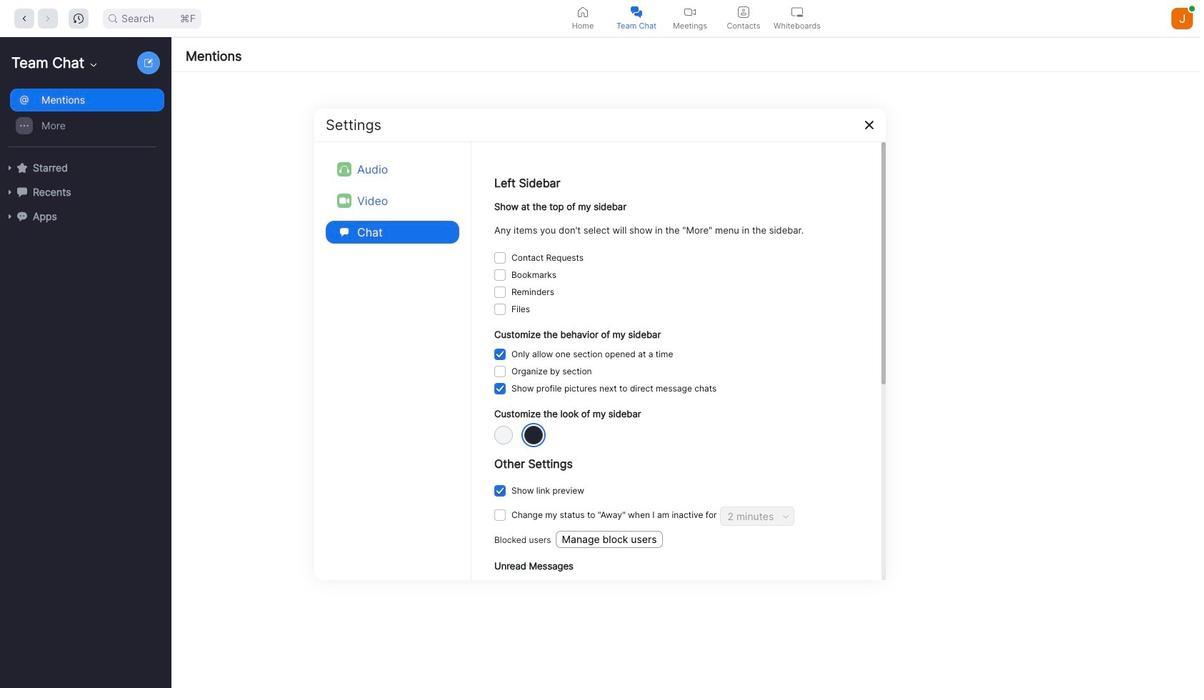 Task type: locate. For each thing, give the bounding box(es) containing it.
chevron down small image
[[88, 59, 99, 71], [88, 59, 99, 71]]

1 horizontal spatial video on image
[[685, 6, 696, 18]]

triangle right image for recents tree item
[[6, 188, 14, 197]]

group
[[0, 87, 164, 147]]

None radio
[[495, 426, 513, 445]]

1 vertical spatial video on image
[[339, 195, 349, 205]]

triangle right image
[[6, 164, 14, 172], [6, 212, 14, 221], [6, 212, 14, 221]]

video on image
[[685, 6, 696, 18], [337, 193, 352, 208]]

triangle right image for triangle right icon inside the starred tree item
[[6, 164, 14, 172]]

tab list
[[556, 0, 824, 36]]

. change my status to "away" when i am inactive for element
[[512, 507, 717, 524]]

tree
[[0, 86, 169, 243]]

show at the top of my sidebar. contact requests element
[[512, 249, 584, 266]]

. show profile pictures next to direct message chats element
[[512, 380, 717, 398]]

starred tree item
[[6, 156, 164, 180]]

. bookmarks element
[[512, 266, 557, 284]]

profile contact image
[[738, 6, 750, 18], [738, 6, 750, 18]]

close image
[[864, 119, 876, 130]]

team chat image
[[631, 6, 643, 18], [631, 6, 643, 18]]

chat image
[[17, 187, 27, 197], [337, 225, 352, 239], [340, 228, 349, 236]]

online image
[[1190, 6, 1196, 11], [1190, 6, 1196, 11]]

magnifier image
[[109, 14, 117, 23]]

chat image
[[17, 187, 27, 197]]

star image
[[17, 163, 27, 173], [17, 163, 27, 173]]

None radio
[[525, 426, 543, 445]]

close image
[[864, 119, 876, 130]]

whiteboard small image
[[792, 6, 803, 18]]

1 vertical spatial video on image
[[337, 193, 352, 208]]

0 horizontal spatial video on image
[[337, 193, 352, 208]]

list
[[172, 72, 1201, 688]]

whiteboard small image
[[792, 6, 803, 18]]

home small image
[[577, 6, 589, 18], [577, 6, 589, 18]]

triangle right image
[[6, 164, 14, 172], [6, 188, 14, 197], [6, 188, 14, 197]]

triangle right image inside starred tree item
[[6, 164, 14, 172]]

settings tab list
[[326, 153, 460, 248]]

0 vertical spatial video on image
[[685, 6, 696, 18]]

triangle right image inside starred tree item
[[6, 164, 14, 172]]

chatbot image
[[17, 211, 27, 221], [17, 211, 27, 221]]

chevron left small image
[[19, 13, 29, 23]]

apps tree item
[[6, 204, 164, 229]]

video on image
[[685, 6, 696, 18], [339, 195, 349, 205]]

history image
[[74, 13, 84, 23], [74, 13, 84, 23]]

magnifier image
[[109, 14, 117, 23]]

headphone image
[[337, 162, 352, 176]]

0 vertical spatial video on image
[[685, 6, 696, 18]]

. files element
[[512, 301, 530, 318]]

. reminders element
[[512, 284, 555, 301]]

None button
[[495, 252, 506, 264], [495, 269, 506, 281], [495, 286, 506, 298], [495, 304, 506, 315], [495, 349, 506, 360], [495, 366, 506, 378], [495, 383, 506, 395], [495, 485, 506, 497], [495, 510, 506, 521], [495, 252, 506, 264], [495, 269, 506, 281], [495, 286, 506, 298], [495, 304, 506, 315], [495, 349, 506, 360], [495, 366, 506, 378], [495, 383, 506, 395], [495, 485, 506, 497], [495, 510, 506, 521]]

. show link preview element
[[512, 483, 585, 500]]



Task type: vqa. For each thing, say whether or not it's contained in the screenshot.
Home Small image
yes



Task type: describe. For each thing, give the bounding box(es) containing it.
triangle right image for starred tree item
[[6, 164, 14, 172]]

customize the look of my sidebar. white image
[[495, 426, 513, 445]]

new image
[[144, 59, 153, 67]]

chat image inside recents tree item
[[17, 187, 27, 197]]

chevron left small image
[[19, 13, 29, 23]]

unread messages. keep all unread messages on top in chat and channel lists element
[[512, 578, 746, 595]]

. organize by section element
[[512, 363, 592, 380]]

new image
[[144, 59, 153, 67]]

recents tree item
[[6, 180, 164, 204]]

1 horizontal spatial video on image
[[685, 6, 696, 18]]

0 horizontal spatial video on image
[[339, 195, 349, 205]]

customize the behavior of my sidebar. only allow one section opened at a time element
[[512, 346, 674, 363]]

gray image
[[525, 426, 543, 445]]

headphone image
[[339, 164, 349, 174]]

triangle right image for the apps 'tree item'
[[6, 212, 14, 221]]



